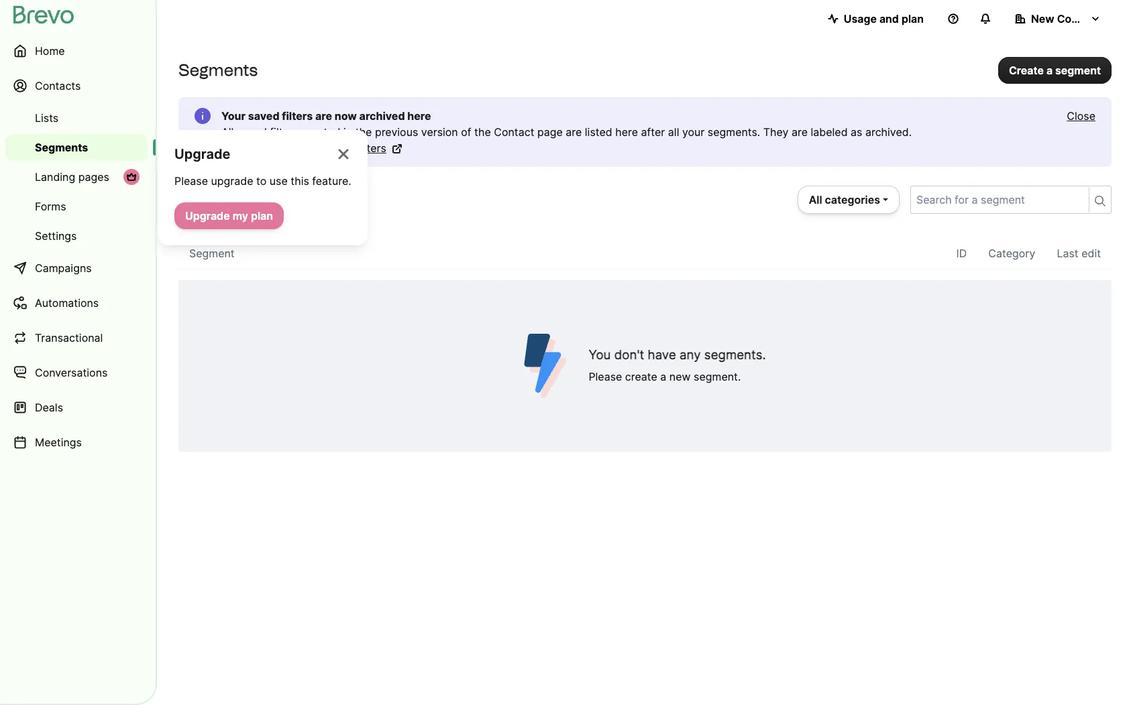 Task type: describe. For each thing, give the bounding box(es) containing it.
create a segment button
[[998, 57, 1112, 84]]

search image
[[1095, 196, 1106, 207]]

0 vertical spatial filters
[[282, 109, 313, 123]]

feature.
[[312, 174, 351, 188]]

upgrade dialog
[[158, 130, 367, 246]]

your saved filters are now archived here all saved filters created in the previous version of the contact page are listed here after all your segments. they are labeled as archived.
[[221, 109, 912, 139]]

read more about archived filters link
[[221, 140, 402, 156]]

deals
[[35, 401, 63, 415]]

a inside button
[[1046, 63, 1053, 77]]

1 vertical spatial saved
[[237, 125, 267, 139]]

all inside button
[[809, 193, 822, 207]]

you don't have any segments.
[[589, 348, 766, 363]]

as
[[851, 125, 862, 139]]

create
[[625, 370, 657, 384]]

transactional
[[35, 331, 103, 345]]

2 vertical spatial filters
[[358, 142, 386, 155]]

in
[[343, 125, 352, 139]]

settings link
[[5, 223, 148, 250]]

create a segment
[[1009, 63, 1101, 77]]

segments link
[[5, 134, 148, 161]]

this
[[291, 174, 309, 188]]

version
[[421, 125, 458, 139]]

upgrade for upgrade
[[174, 146, 230, 162]]

any
[[680, 348, 701, 363]]

please upgrade to use this feature.
[[174, 174, 351, 188]]

meetings
[[35, 436, 82, 449]]

forms
[[35, 200, 66, 213]]

all inside your saved filters are now archived here all saved filters created in the previous version of the contact page are listed here after all your segments. they are labeled as archived.
[[221, 125, 234, 139]]

now
[[335, 109, 357, 123]]

to
[[256, 174, 267, 188]]

read more about archived filters
[[221, 142, 386, 155]]

id
[[956, 247, 967, 260]]

0 vertical spatial segments
[[178, 60, 258, 80]]

your
[[682, 125, 705, 139]]

segment
[[1055, 63, 1101, 77]]

transactional link
[[5, 322, 148, 354]]

last edit
[[1057, 247, 1101, 260]]

0 horizontal spatial are
[[315, 109, 332, 123]]

your
[[221, 109, 246, 123]]

about
[[279, 142, 308, 155]]

usage and plan
[[844, 12, 924, 25]]

please for please upgrade to use this feature.
[[174, 174, 208, 188]]

company
[[1057, 12, 1107, 25]]

use
[[270, 174, 288, 188]]

settings
[[35, 229, 77, 243]]

labeled
[[811, 125, 848, 139]]

usage
[[844, 12, 877, 25]]

automations
[[35, 297, 99, 310]]

segment.
[[694, 370, 741, 384]]

read
[[221, 142, 247, 155]]

1 vertical spatial segments
[[35, 141, 88, 154]]

0
[[178, 191, 190, 214]]

segment
[[189, 247, 235, 260]]

please create a new segment.
[[589, 370, 741, 384]]

new company
[[1031, 12, 1107, 25]]

created
[[302, 125, 340, 139]]

upgrade my plan
[[185, 209, 273, 223]]

1 vertical spatial filters
[[270, 125, 299, 139]]

campaigns link
[[5, 252, 148, 284]]

1 horizontal spatial here
[[615, 125, 638, 139]]

landing
[[35, 170, 75, 184]]

category
[[988, 247, 1035, 260]]

2 horizontal spatial are
[[792, 125, 808, 139]]

lists
[[35, 111, 58, 125]]

contacts
[[35, 79, 81, 93]]

alert containing your saved filters are now archived here
[[178, 97, 1112, 167]]

contacts link
[[5, 70, 148, 102]]

1 horizontal spatial are
[[566, 125, 582, 139]]

automations link
[[5, 287, 148, 319]]

all
[[668, 125, 679, 139]]

all categories button
[[797, 186, 900, 214]]

usage and plan button
[[817, 5, 934, 32]]

you
[[589, 348, 611, 363]]

and
[[879, 12, 899, 25]]

2 vertical spatial segments
[[195, 191, 284, 214]]

close
[[1067, 109, 1096, 123]]

more
[[250, 142, 276, 155]]

new company button
[[1004, 5, 1112, 32]]



Task type: locate. For each thing, give the bounding box(es) containing it.
after
[[641, 125, 665, 139]]

0 horizontal spatial please
[[174, 174, 208, 188]]

pages
[[78, 170, 109, 184]]

1 vertical spatial a
[[660, 370, 666, 384]]

0 vertical spatial a
[[1046, 63, 1053, 77]]

filters down previous
[[358, 142, 386, 155]]

please down you
[[589, 370, 622, 384]]

a
[[1046, 63, 1053, 77], [660, 370, 666, 384]]

1 the from the left
[[355, 125, 372, 139]]

landing pages
[[35, 170, 109, 184]]

left___rvooi image
[[126, 172, 137, 182]]

all down your
[[221, 125, 234, 139]]

1 vertical spatial upgrade
[[185, 209, 230, 223]]

edit
[[1081, 247, 1101, 260]]

page
[[537, 125, 563, 139]]

1 vertical spatial here
[[615, 125, 638, 139]]

2 the from the left
[[474, 125, 491, 139]]

please for please create a new segment.
[[589, 370, 622, 384]]

1 vertical spatial plan
[[251, 209, 273, 223]]

1 horizontal spatial the
[[474, 125, 491, 139]]

my
[[233, 209, 248, 223]]

a right create
[[1046, 63, 1053, 77]]

saved right your
[[248, 109, 279, 123]]

0 horizontal spatial here
[[407, 109, 431, 123]]

plan for upgrade my plan
[[251, 209, 273, 223]]

1 vertical spatial all
[[809, 193, 822, 207]]

the right of at the top left of page
[[474, 125, 491, 139]]

segments down upgrade
[[195, 191, 284, 214]]

1 horizontal spatial plan
[[902, 12, 924, 25]]

are
[[315, 109, 332, 123], [566, 125, 582, 139], [792, 125, 808, 139]]

0 segments
[[178, 191, 284, 214]]

segments.
[[708, 125, 760, 139], [704, 348, 766, 363]]

the
[[355, 125, 372, 139], [474, 125, 491, 139]]

1 vertical spatial segments.
[[704, 348, 766, 363]]

0 vertical spatial upgrade
[[174, 146, 230, 162]]

all left "categories"
[[809, 193, 822, 207]]

0 vertical spatial saved
[[248, 109, 279, 123]]

home
[[35, 44, 65, 58]]

close link
[[1067, 108, 1096, 124]]

upgrade left my
[[185, 209, 230, 223]]

all categories
[[809, 193, 880, 207]]

segments. right your
[[708, 125, 760, 139]]

plan inside upgrade dialog
[[251, 209, 273, 223]]

here up 'version'
[[407, 109, 431, 123]]

campaigns
[[35, 262, 92, 275]]

archived down the 'created'
[[311, 142, 355, 155]]

0 horizontal spatial the
[[355, 125, 372, 139]]

plan right my
[[251, 209, 273, 223]]

upgrade up upgrade
[[174, 146, 230, 162]]

0 horizontal spatial archived
[[311, 142, 355, 155]]

lists link
[[5, 105, 148, 131]]

1 horizontal spatial a
[[1046, 63, 1053, 77]]

archived inside your saved filters are now archived here all saved filters created in the previous version of the contact page are listed here after all your segments. they are labeled as archived.
[[359, 109, 405, 123]]

saved up more
[[237, 125, 267, 139]]

0 horizontal spatial a
[[660, 370, 666, 384]]

filters up the 'created'
[[282, 109, 313, 123]]

1 vertical spatial archived
[[311, 142, 355, 155]]

are right page
[[566, 125, 582, 139]]

filters up "about"
[[270, 125, 299, 139]]

archived.
[[865, 125, 912, 139]]

0 vertical spatial archived
[[359, 109, 405, 123]]

upgrade my plan button
[[174, 203, 284, 229]]

don't
[[614, 348, 644, 363]]

0 horizontal spatial plan
[[251, 209, 273, 223]]

landing pages link
[[5, 164, 148, 191]]

are right they
[[792, 125, 808, 139]]

here left after on the right of the page
[[615, 125, 638, 139]]

home link
[[5, 35, 148, 67]]

plan
[[902, 12, 924, 25], [251, 209, 273, 223]]

meetings link
[[5, 427, 148, 459]]

of
[[461, 125, 471, 139]]

0 vertical spatial here
[[407, 109, 431, 123]]

Search for a segment search field
[[911, 186, 1083, 213]]

1 horizontal spatial all
[[809, 193, 822, 207]]

segments
[[178, 60, 258, 80], [35, 141, 88, 154], [195, 191, 284, 214]]

upgrade
[[174, 146, 230, 162], [185, 209, 230, 223]]

previous
[[375, 125, 418, 139]]

conversations
[[35, 366, 108, 380]]

1 vertical spatial please
[[589, 370, 622, 384]]

0 vertical spatial segments.
[[708, 125, 760, 139]]

plan for usage and plan
[[902, 12, 924, 25]]

forms link
[[5, 193, 148, 220]]

please up 0
[[174, 174, 208, 188]]

segments. up segment. at the right bottom of the page
[[704, 348, 766, 363]]

please inside upgrade dialog
[[174, 174, 208, 188]]

segments. inside your saved filters are now archived here all saved filters created in the previous version of the contact page are listed here after all your segments. they are labeled as archived.
[[708, 125, 760, 139]]

archived up previous
[[359, 109, 405, 123]]

please
[[174, 174, 208, 188], [589, 370, 622, 384]]

0 vertical spatial plan
[[902, 12, 924, 25]]

here
[[407, 109, 431, 123], [615, 125, 638, 139]]

upgrade for upgrade my plan
[[185, 209, 230, 223]]

0 vertical spatial all
[[221, 125, 234, 139]]

segments up your
[[178, 60, 258, 80]]

a left the new
[[660, 370, 666, 384]]

0 vertical spatial please
[[174, 174, 208, 188]]

archived
[[359, 109, 405, 123], [311, 142, 355, 155]]

plan right and on the right top of the page
[[902, 12, 924, 25]]

create
[[1009, 63, 1044, 77]]

have
[[648, 348, 676, 363]]

alert
[[178, 97, 1112, 167]]

1 horizontal spatial archived
[[359, 109, 405, 123]]

they
[[763, 125, 789, 139]]

1 horizontal spatial please
[[589, 370, 622, 384]]

upgrade inside button
[[185, 209, 230, 223]]

segments up landing
[[35, 141, 88, 154]]

search button
[[1089, 187, 1111, 213]]

last
[[1057, 247, 1078, 260]]

deals link
[[5, 392, 148, 424]]

conversations link
[[5, 357, 148, 389]]

contact
[[494, 125, 534, 139]]

0 horizontal spatial all
[[221, 125, 234, 139]]

listed
[[585, 125, 612, 139]]

the right in
[[355, 125, 372, 139]]

are up the 'created'
[[315, 109, 332, 123]]

new
[[669, 370, 691, 384]]

categories
[[825, 193, 880, 207]]

saved
[[248, 109, 279, 123], [237, 125, 267, 139]]

upgrade
[[211, 174, 253, 188]]

new
[[1031, 12, 1054, 25]]



Task type: vqa. For each thing, say whether or not it's contained in the screenshot.
2nd 5:00 pm FIELD from the top
no



